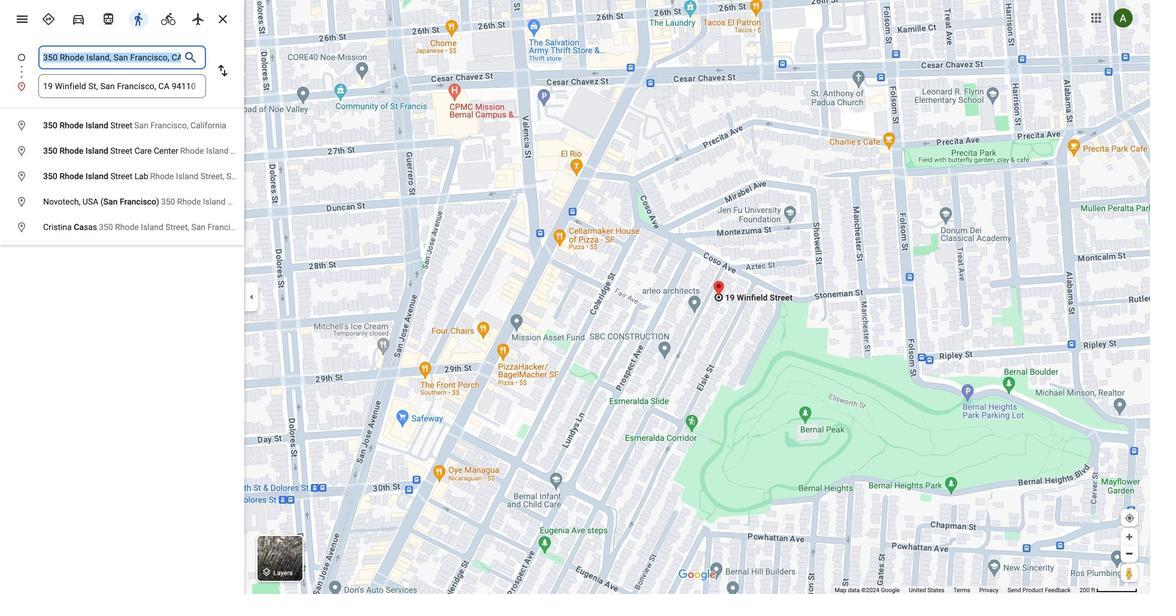 Task type: locate. For each thing, give the bounding box(es) containing it.
show your location image
[[1124, 513, 1135, 524]]

google account: augustus odena  
(augustus@adept.ai) image
[[1114, 8, 1133, 28]]

1 none field from the top
[[43, 46, 181, 69]]

1 horizontal spatial none radio
[[126, 7, 151, 29]]

1 none radio from the left
[[96, 7, 121, 29]]

list item down starting point 350 rhode island, san francisco, ca field
[[0, 74, 244, 98]]

0 horizontal spatial none radio
[[36, 7, 61, 29]]

None field
[[43, 46, 181, 69], [43, 74, 201, 98]]

cell
[[0, 116, 237, 136], [0, 142, 349, 161], [0, 167, 318, 187], [0, 193, 346, 212], [0, 218, 259, 238]]

collapse side panel image
[[245, 291, 258, 304]]

1 horizontal spatial none radio
[[66, 7, 91, 29]]

none radio right cycling option
[[186, 7, 211, 29]]

driving image
[[71, 12, 86, 26]]

2 list item from the top
[[0, 74, 244, 98]]

0 horizontal spatial none radio
[[96, 7, 121, 29]]

0 vertical spatial none field
[[43, 46, 181, 69]]

list item down the transit icon
[[0, 46, 244, 84]]

zoom in image
[[1125, 533, 1134, 542]]

3 none radio from the left
[[186, 7, 211, 29]]

none radio "driving"
[[66, 7, 91, 29]]

none radio right "driving" radio
[[96, 7, 121, 29]]

none radio walking
[[126, 7, 151, 29]]

1 vertical spatial none field
[[43, 74, 201, 98]]

2 none radio from the left
[[66, 7, 91, 29]]

none radio left "driving" radio
[[36, 7, 61, 29]]

none radio left the transit option
[[66, 7, 91, 29]]

1 none radio from the left
[[36, 7, 61, 29]]

None radio
[[96, 7, 121, 29], [126, 7, 151, 29], [156, 7, 181, 29]]

google maps element
[[0, 0, 1150, 595]]

list item
[[0, 46, 244, 84], [0, 74, 244, 98]]

2 none field from the top
[[43, 74, 201, 98]]

none radio right walking option
[[156, 7, 181, 29]]

3 none radio from the left
[[156, 7, 181, 29]]

none radio left cycling option
[[126, 7, 151, 29]]

2 none radio from the left
[[126, 7, 151, 29]]

none field up destination 19 winfield st, san francisco, ca 94110 field
[[43, 46, 181, 69]]

none field down starting point 350 rhode island, san francisco, ca field
[[43, 74, 201, 98]]

None radio
[[36, 7, 61, 29], [66, 7, 91, 29], [186, 7, 211, 29]]

grid
[[0, 113, 349, 241]]

list
[[0, 46, 244, 98]]

show street view coverage image
[[1121, 565, 1138, 583]]

Starting point 350 Rhode Island, San Francisco, CA field
[[43, 50, 181, 65]]

2 horizontal spatial none radio
[[186, 7, 211, 29]]

none radio cycling
[[156, 7, 181, 29]]

2 cell from the top
[[0, 142, 349, 161]]

2 horizontal spatial none radio
[[156, 7, 181, 29]]



Task type: describe. For each thing, give the bounding box(es) containing it.
1 list item from the top
[[0, 46, 244, 84]]

flights image
[[191, 12, 205, 26]]

3 cell from the top
[[0, 167, 318, 187]]

grid inside google maps element
[[0, 113, 349, 241]]

best travel modes image
[[41, 12, 56, 26]]

list inside google maps element
[[0, 46, 244, 98]]

walking image
[[131, 12, 146, 26]]

Destination 19 Winfield St, San Francisco, CA 94110 field
[[43, 79, 201, 93]]

1 cell from the top
[[0, 116, 237, 136]]

zoom out image
[[1125, 550, 1134, 559]]

none radio best travel modes
[[36, 7, 61, 29]]

5 cell from the top
[[0, 218, 259, 238]]

none field destination 19 winfield st, san francisco, ca 94110
[[43, 74, 201, 98]]

none radio the transit
[[96, 7, 121, 29]]

transit image
[[101, 12, 116, 26]]

none radio flights
[[186, 7, 211, 29]]

cycling image
[[161, 12, 176, 26]]

4 cell from the top
[[0, 193, 346, 212]]

none field starting point 350 rhode island, san francisco, ca
[[43, 46, 181, 69]]



Task type: vqa. For each thing, say whether or not it's contained in the screenshot.
13 ????
no



